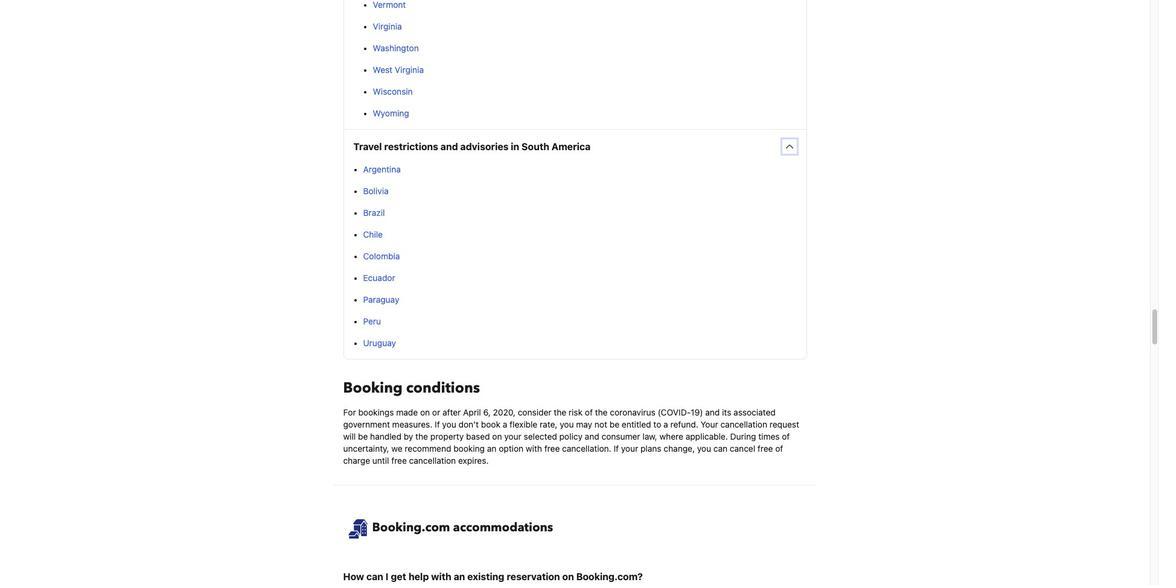 Task type: describe. For each thing, give the bounding box(es) containing it.
coronavirus
[[610, 408, 655, 418]]

by
[[404, 432, 413, 442]]

an inside for bookings made on or after april 6, 2020, consider the risk of the coronavirus (covid-19) and its associated government measures. if you don't book a flexible rate, you may not be entitled to a refund. your cancellation request will be handled by the property based on your selected policy and consumer law, where applicable. during times of uncertainty, we recommend booking an option with free cancellation. if your plans change, you can cancel free of charge until free cancellation expires.
[[487, 444, 496, 454]]

2 horizontal spatial the
[[595, 408, 608, 418]]

1 horizontal spatial your
[[621, 444, 638, 454]]

in
[[511, 141, 519, 152]]

2 horizontal spatial you
[[697, 444, 711, 454]]

2 vertical spatial of
[[775, 444, 783, 454]]

and inside dropdown button
[[441, 141, 458, 152]]

0 horizontal spatial the
[[415, 432, 428, 442]]

law,
[[643, 432, 657, 442]]

paraguay link
[[363, 295, 399, 305]]

not
[[595, 420, 607, 430]]

its
[[722, 408, 731, 418]]

2 horizontal spatial free
[[758, 444, 773, 454]]

booking conditions
[[343, 379, 480, 398]]

1 vertical spatial virginia
[[395, 65, 424, 75]]

ecuador
[[363, 273, 395, 283]]

booking.com
[[372, 520, 450, 536]]

1 horizontal spatial the
[[554, 408, 566, 418]]

expires.
[[458, 456, 489, 466]]

selected
[[524, 432, 557, 442]]

1 vertical spatial be
[[358, 432, 368, 442]]

government
[[343, 420, 390, 430]]

book
[[481, 420, 500, 430]]

bolivia
[[363, 186, 389, 196]]

handled
[[370, 432, 401, 442]]

uruguay
[[363, 338, 396, 348]]

with inside for bookings made on or after april 6, 2020, consider the risk of the coronavirus (covid-19) and its associated government measures. if you don't book a flexible rate, you may not be entitled to a refund. your cancellation request will be handled by the property based on your selected policy and consumer law, where applicable. during times of uncertainty, we recommend booking an option with free cancellation. if your plans change, you can cancel free of charge until free cancellation expires.
[[526, 444, 542, 454]]

uruguay link
[[363, 338, 396, 348]]

existing
[[467, 572, 504, 583]]

recommend
[[405, 444, 451, 454]]

flexible
[[510, 420, 537, 430]]

travel
[[353, 141, 382, 152]]

peru link
[[363, 316, 381, 327]]

colombia link
[[363, 251, 400, 261]]

to
[[653, 420, 661, 430]]

1 a from the left
[[503, 420, 507, 430]]

1 vertical spatial an
[[454, 572, 465, 583]]

request
[[770, 420, 799, 430]]

argentina link
[[363, 164, 401, 175]]

help
[[409, 572, 429, 583]]

consumer
[[602, 432, 640, 442]]

chile link
[[363, 229, 383, 240]]

uncertainty,
[[343, 444, 389, 454]]

during
[[730, 432, 756, 442]]

washington
[[373, 43, 419, 53]]

until
[[372, 456, 389, 466]]

get
[[391, 572, 406, 583]]

2 horizontal spatial and
[[705, 408, 720, 418]]

ecuador link
[[363, 273, 395, 283]]

brazil link
[[363, 208, 385, 218]]

west virginia link
[[373, 65, 424, 75]]

where
[[659, 432, 683, 442]]

0 vertical spatial on
[[420, 408, 430, 418]]

2020,
[[493, 408, 515, 418]]

0 vertical spatial cancellation
[[720, 420, 767, 430]]

based
[[466, 432, 490, 442]]

0 horizontal spatial you
[[442, 420, 456, 430]]

charge
[[343, 456, 370, 466]]

peru
[[363, 316, 381, 327]]

or
[[432, 408, 440, 418]]

may
[[576, 420, 592, 430]]

19)
[[691, 408, 703, 418]]

reservation
[[507, 572, 560, 583]]

0 horizontal spatial with
[[431, 572, 451, 583]]

wyoming
[[373, 108, 409, 118]]

consider
[[518, 408, 551, 418]]

measures.
[[392, 420, 432, 430]]

washington link
[[373, 43, 419, 53]]

booking
[[343, 379, 402, 398]]

change,
[[664, 444, 695, 454]]

april
[[463, 408, 481, 418]]

your
[[701, 420, 718, 430]]

advisories
[[460, 141, 509, 152]]

1 horizontal spatial be
[[610, 420, 619, 430]]

virginia link
[[373, 21, 402, 31]]

risk
[[569, 408, 583, 418]]

1 vertical spatial can
[[366, 572, 383, 583]]

don't
[[458, 420, 479, 430]]

associated
[[734, 408, 776, 418]]

travel restrictions and advisories in south america
[[353, 141, 590, 152]]

refund.
[[670, 420, 698, 430]]

restrictions
[[384, 141, 438, 152]]

made
[[396, 408, 418, 418]]



Task type: vqa. For each thing, say whether or not it's contained in the screenshot.
Seasonal
no



Task type: locate. For each thing, give the bounding box(es) containing it.
west virginia
[[373, 65, 424, 75]]

0 vertical spatial with
[[526, 444, 542, 454]]

of
[[585, 408, 593, 418], [782, 432, 790, 442], [775, 444, 783, 454]]

2 a from the left
[[663, 420, 668, 430]]

applicable.
[[686, 432, 728, 442]]

america
[[552, 141, 590, 152]]

a down '2020,'
[[503, 420, 507, 430]]

colombia
[[363, 251, 400, 261]]

on left or
[[420, 408, 430, 418]]

0 horizontal spatial a
[[503, 420, 507, 430]]

0 vertical spatial virginia
[[373, 21, 402, 31]]

0 vertical spatial an
[[487, 444, 496, 454]]

the
[[554, 408, 566, 418], [595, 408, 608, 418], [415, 432, 428, 442]]

0 horizontal spatial your
[[504, 432, 521, 442]]

of up the may
[[585, 408, 593, 418]]

0 horizontal spatial on
[[420, 408, 430, 418]]

your
[[504, 432, 521, 442], [621, 444, 638, 454]]

can inside for bookings made on or after april 6, 2020, consider the risk of the coronavirus (covid-19) and its associated government measures. if you don't book a flexible rate, you may not be entitled to a refund. your cancellation request will be handled by the property based on your selected policy and consumer law, where applicable. during times of uncertainty, we recommend booking an option with free cancellation. if your plans change, you can cancel free of charge until free cancellation expires.
[[713, 444, 727, 454]]

0 vertical spatial can
[[713, 444, 727, 454]]

an left existing
[[454, 572, 465, 583]]

be up 'uncertainty,'
[[358, 432, 368, 442]]

2 vertical spatial on
[[562, 572, 574, 583]]

1 vertical spatial on
[[492, 432, 502, 442]]

hotels information - accordion controls element
[[343, 0, 807, 360]]

bolivia link
[[363, 186, 389, 196]]

1 horizontal spatial can
[[713, 444, 727, 454]]

0 horizontal spatial and
[[441, 141, 458, 152]]

on right the "reservation"
[[562, 572, 574, 583]]

wisconsin
[[373, 86, 413, 97]]

south
[[522, 141, 549, 152]]

can down applicable.
[[713, 444, 727, 454]]

free down the times
[[758, 444, 773, 454]]

plans
[[640, 444, 661, 454]]

chile
[[363, 229, 383, 240]]

(covid-
[[658, 408, 691, 418]]

booking
[[453, 444, 485, 454]]

1 horizontal spatial with
[[526, 444, 542, 454]]

0 horizontal spatial an
[[454, 572, 465, 583]]

1 horizontal spatial a
[[663, 420, 668, 430]]

and left advisories
[[441, 141, 458, 152]]

paraguay
[[363, 295, 399, 305]]

accommodations
[[453, 520, 553, 536]]

1 vertical spatial with
[[431, 572, 451, 583]]

a right to
[[663, 420, 668, 430]]

cancel
[[730, 444, 755, 454]]

free
[[544, 444, 560, 454], [758, 444, 773, 454], [391, 456, 407, 466]]

virginia down washington
[[395, 65, 424, 75]]

be right not
[[610, 420, 619, 430]]

0 horizontal spatial cancellation
[[409, 456, 456, 466]]

how can i get help with an existing reservation on booking.com?
[[343, 572, 643, 583]]

1 horizontal spatial if
[[614, 444, 619, 454]]

policy
[[559, 432, 582, 442]]

your down consumer
[[621, 444, 638, 454]]

for
[[343, 408, 356, 418]]

an
[[487, 444, 496, 454], [454, 572, 465, 583]]

1 horizontal spatial cancellation
[[720, 420, 767, 430]]

1 horizontal spatial and
[[585, 432, 599, 442]]

you down applicable.
[[697, 444, 711, 454]]

of down the times
[[775, 444, 783, 454]]

2 vertical spatial and
[[585, 432, 599, 442]]

1 vertical spatial your
[[621, 444, 638, 454]]

i
[[386, 572, 388, 583]]

on
[[420, 408, 430, 418], [492, 432, 502, 442], [562, 572, 574, 583]]

cancellation down recommend
[[409, 456, 456, 466]]

2 horizontal spatial on
[[562, 572, 574, 583]]

if down consumer
[[614, 444, 619, 454]]

with right help
[[431, 572, 451, 583]]

travel restrictions and advisories in south america button
[[344, 130, 806, 164]]

after
[[442, 408, 461, 418]]

for bookings made on or after april 6, 2020, consider the risk of the coronavirus (covid-19) and its associated government measures. if you don't book a flexible rate, you may not be entitled to a refund. your cancellation request will be handled by the property based on your selected policy and consumer law, where applicable. during times of uncertainty, we recommend booking an option with free cancellation. if your plans change, you can cancel free of charge until free cancellation expires.
[[343, 408, 799, 466]]

entitled
[[622, 420, 651, 430]]

free down selected
[[544, 444, 560, 454]]

if
[[435, 420, 440, 430], [614, 444, 619, 454]]

you up the policy
[[560, 420, 574, 430]]

times
[[758, 432, 780, 442]]

west
[[373, 65, 392, 75]]

wisconsin link
[[373, 86, 413, 97]]

1 horizontal spatial free
[[544, 444, 560, 454]]

and up cancellation.
[[585, 432, 599, 442]]

wyoming link
[[373, 108, 409, 118]]

0 vertical spatial and
[[441, 141, 458, 152]]

cancellation.
[[562, 444, 611, 454]]

if down or
[[435, 420, 440, 430]]

the left risk at the bottom
[[554, 408, 566, 418]]

0 vertical spatial of
[[585, 408, 593, 418]]

can left i
[[366, 572, 383, 583]]

property
[[430, 432, 464, 442]]

1 vertical spatial cancellation
[[409, 456, 456, 466]]

1 vertical spatial of
[[782, 432, 790, 442]]

rate,
[[540, 420, 557, 430]]

bookings
[[358, 408, 394, 418]]

virginia up washington
[[373, 21, 402, 31]]

and up your
[[705, 408, 720, 418]]

how
[[343, 572, 364, 583]]

booking.com accommodations
[[372, 520, 553, 536]]

and
[[441, 141, 458, 152], [705, 408, 720, 418], [585, 432, 599, 442]]

the right the 'by'
[[415, 432, 428, 442]]

option
[[499, 444, 523, 454]]

on down book
[[492, 432, 502, 442]]

argentina
[[363, 164, 401, 175]]

1 horizontal spatial on
[[492, 432, 502, 442]]

cancellation
[[720, 420, 767, 430], [409, 456, 456, 466]]

1 vertical spatial if
[[614, 444, 619, 454]]

will
[[343, 432, 356, 442]]

0 horizontal spatial free
[[391, 456, 407, 466]]

brazil
[[363, 208, 385, 218]]

an down the based
[[487, 444, 496, 454]]

0 vertical spatial your
[[504, 432, 521, 442]]

1 horizontal spatial you
[[560, 420, 574, 430]]

1 horizontal spatial an
[[487, 444, 496, 454]]

with
[[526, 444, 542, 454], [431, 572, 451, 583]]

0 horizontal spatial can
[[366, 572, 383, 583]]

we
[[391, 444, 402, 454]]

free down the we
[[391, 456, 407, 466]]

the up not
[[595, 408, 608, 418]]

your up option
[[504, 432, 521, 442]]

of down request
[[782, 432, 790, 442]]

0 horizontal spatial be
[[358, 432, 368, 442]]

0 horizontal spatial if
[[435, 420, 440, 430]]

cancellation up during
[[720, 420, 767, 430]]

you up property
[[442, 420, 456, 430]]

with down selected
[[526, 444, 542, 454]]

virginia
[[373, 21, 402, 31], [395, 65, 424, 75]]

0 vertical spatial if
[[435, 420, 440, 430]]

0 vertical spatial be
[[610, 420, 619, 430]]

booking.com?
[[576, 572, 643, 583]]

6,
[[483, 408, 491, 418]]

1 vertical spatial and
[[705, 408, 720, 418]]



